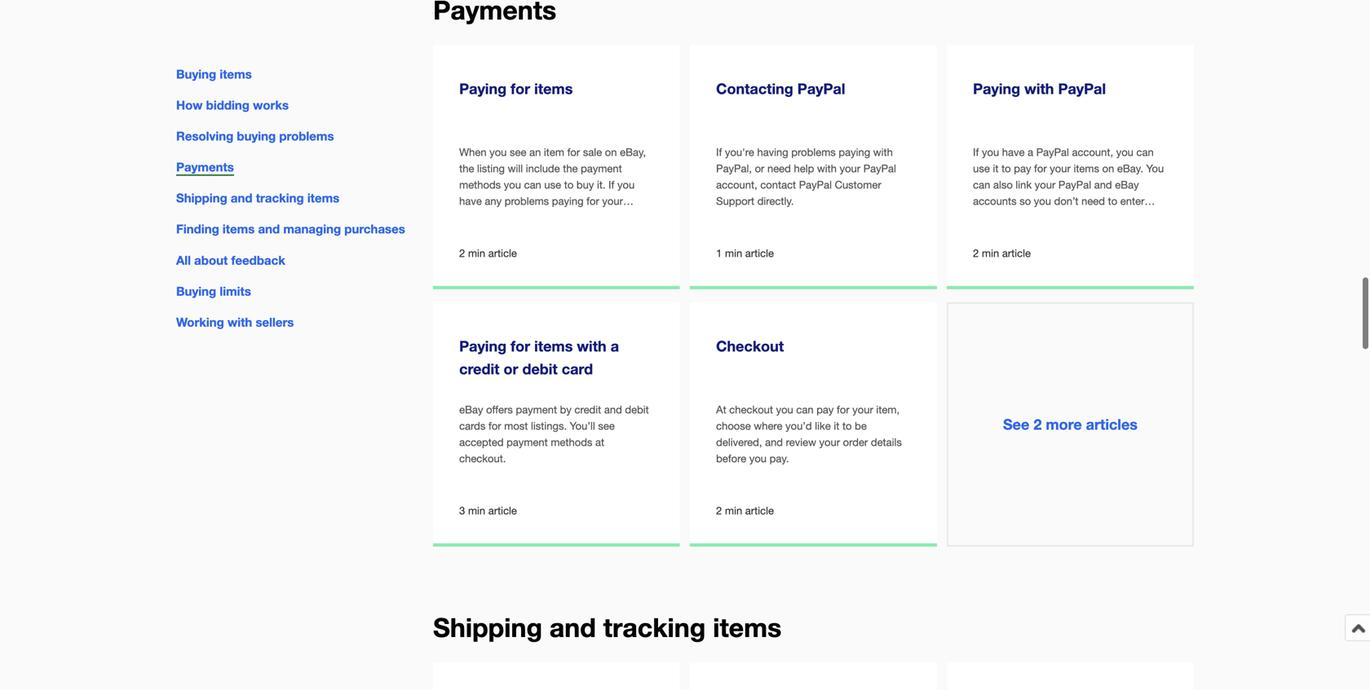 Task type: locate. For each thing, give the bounding box(es) containing it.
ebay.
[[1117, 161, 1143, 173]]

1 horizontal spatial have
[[1002, 144, 1025, 157]]

how bidding works
[[176, 98, 289, 113]]

each
[[1031, 210, 1054, 222]]

pay right time
[[1100, 210, 1118, 222]]

have
[[1002, 144, 1025, 157], [459, 193, 482, 206]]

methods inside ebay offers payment by credit and debit cards for most listings. you'll see accepted payment methods at checkout.
[[551, 435, 592, 447]]

checkout
[[729, 402, 773, 415]]

card
[[562, 359, 593, 376]]

0 vertical spatial debit
[[522, 359, 558, 376]]

if inside when you see an item for sale on ebay, the listing will include the payment methods you can use to buy it. if you have any problems paying for your items, we can help troubleshoot the issue. 2 min article
[[609, 177, 614, 190]]

1 vertical spatial pay
[[1100, 210, 1118, 222]]

have inside 'if you have a paypal account, you can use it to pay for your items on ebay. you can also link your paypal and ebay accounts so you don't need to enter your details each time you pay at checkout. 2 min article'
[[1002, 144, 1025, 157]]

credit inside ebay offers payment by credit and debit cards for most listings. you'll see accepted payment methods at checkout.
[[575, 402, 601, 415]]

0 horizontal spatial help
[[528, 210, 548, 222]]

1 vertical spatial problems
[[791, 144, 836, 157]]

problems inside when you see an item for sale on ebay, the listing will include the payment methods you can use to buy it. if you have any problems paying for your items, we can help troubleshoot the issue. 2 min article
[[505, 193, 549, 206]]

payment for for
[[507, 435, 548, 447]]

0 vertical spatial a
[[1028, 144, 1033, 157]]

ebay down "ebay."
[[1115, 177, 1139, 190]]

if you have a paypal account, you can use it to pay for your items on ebay. you can also link your paypal and ebay accounts so you don't need to enter your details each time you pay at checkout. 2 min article
[[973, 144, 1164, 258]]

the up buy at the top left
[[563, 161, 578, 173]]

methods for listings.
[[551, 435, 592, 447]]

2 horizontal spatial pay
[[1100, 210, 1118, 222]]

1 horizontal spatial at
[[1121, 210, 1130, 222]]

payment up it.
[[581, 161, 622, 173]]

customer
[[835, 177, 881, 190]]

1 horizontal spatial if
[[716, 144, 722, 157]]

0 horizontal spatial at
[[595, 435, 604, 447]]

2 down the accounts
[[973, 245, 979, 258]]

sellers
[[256, 315, 294, 330]]

0 vertical spatial tracking
[[256, 191, 304, 206]]

problems right "having"
[[791, 144, 836, 157]]

1 vertical spatial need
[[1082, 193, 1105, 206]]

0 vertical spatial it
[[993, 161, 999, 173]]

paying for paying for items
[[459, 78, 507, 96]]

works
[[253, 98, 289, 113]]

your down it.
[[602, 193, 623, 206]]

checkout. inside ebay offers payment by credit and debit cards for most listings. you'll see accepted payment methods at checkout.
[[459, 451, 506, 464]]

can right we
[[508, 210, 525, 222]]

1 vertical spatial it
[[834, 419, 840, 431]]

details inside 'if you have a paypal account, you can use it to pay for your items on ebay. you can also link your paypal and ebay accounts so you don't need to enter your details each time you pay at checkout. 2 min article'
[[997, 210, 1028, 222]]

methods down listing
[[459, 177, 501, 190]]

min right 1
[[725, 245, 742, 258]]

methods
[[459, 177, 501, 190], [551, 435, 592, 447]]

2 horizontal spatial problems
[[791, 144, 836, 157]]

0 horizontal spatial shipping and tracking items
[[176, 191, 339, 206]]

any
[[485, 193, 502, 206]]

article right 3
[[488, 503, 517, 516]]

have up items, on the left top of the page
[[459, 193, 482, 206]]

at inside ebay offers payment by credit and debit cards for most listings. you'll see accepted payment methods at checkout.
[[595, 435, 604, 447]]

you
[[1146, 161, 1164, 173]]

you up listing
[[490, 144, 507, 157]]

for inside ebay offers payment by credit and debit cards for most listings. you'll see accepted payment methods at checkout.
[[489, 419, 501, 431]]

your down like
[[819, 435, 840, 447]]

at inside 'if you have a paypal account, you can use it to pay for your items on ebay. you can also link your paypal and ebay accounts so you don't need to enter your details each time you pay at checkout. 2 min article'
[[1121, 210, 1130, 222]]

debit right by
[[625, 402, 649, 415]]

you'll
[[570, 419, 595, 431]]

managing
[[283, 222, 341, 237]]

1 vertical spatial have
[[459, 193, 482, 206]]

if
[[716, 144, 722, 157], [973, 144, 979, 157], [609, 177, 614, 190]]

your up customer
[[840, 161, 861, 173]]

or
[[755, 161, 765, 173], [504, 359, 518, 376]]

the down when
[[459, 161, 474, 173]]

resolving
[[176, 129, 233, 144]]

1 vertical spatial checkout.
[[459, 451, 506, 464]]

your inside if you're having problems paying with paypal, or need help with your paypal account, contact paypal customer support directly.
[[840, 161, 861, 173]]

buying up 'how' at top
[[176, 67, 216, 82]]

buying
[[176, 67, 216, 82], [176, 284, 216, 299]]

items inside 'if you have a paypal account, you can use it to pay for your items on ebay. you can also link your paypal and ebay accounts so you don't need to enter your details each time you pay at checkout. 2 min article'
[[1074, 161, 1099, 173]]

1 vertical spatial buying
[[176, 284, 216, 299]]

payments link
[[176, 160, 234, 176]]

enter
[[1121, 193, 1145, 206]]

2 vertical spatial problems
[[505, 193, 549, 206]]

it
[[993, 161, 999, 173], [834, 419, 840, 431]]

1 vertical spatial paying
[[552, 193, 584, 206]]

1 buying from the top
[[176, 67, 216, 82]]

0 horizontal spatial details
[[871, 435, 902, 447]]

0 vertical spatial buying
[[176, 67, 216, 82]]

1 horizontal spatial details
[[997, 210, 1028, 222]]

your right the link
[[1035, 177, 1056, 190]]

2
[[459, 245, 465, 258], [973, 245, 979, 258], [1034, 414, 1042, 432], [716, 503, 722, 516]]

before
[[716, 451, 746, 464]]

1 vertical spatial a
[[611, 336, 619, 354]]

min
[[468, 245, 485, 258], [725, 245, 742, 258], [982, 245, 999, 258], [468, 503, 485, 516], [725, 503, 742, 516]]

payment inside when you see an item for sale on ebay, the listing will include the payment methods you can use to buy it. if you have any problems paying for your items, we can help troubleshoot the issue. 2 min article
[[581, 161, 622, 173]]

account,
[[1072, 144, 1113, 157], [716, 177, 758, 190]]

shipping
[[176, 191, 227, 206], [433, 611, 542, 642]]

0 horizontal spatial credit
[[459, 359, 500, 376]]

your
[[840, 161, 861, 173], [1050, 161, 1071, 173], [1035, 177, 1056, 190], [602, 193, 623, 206], [973, 210, 994, 222], [853, 402, 873, 415], [819, 435, 840, 447]]

need up contact
[[767, 161, 791, 173]]

for inside 'at checkout you can pay for your item, choose where you'd like it to be delivered, and review your order details before you pay.'
[[837, 402, 850, 415]]

or up "offers"
[[504, 359, 518, 376]]

see up will at the left top of page
[[510, 144, 526, 157]]

0 vertical spatial details
[[997, 210, 1028, 222]]

pay up the link
[[1014, 161, 1031, 173]]

payment
[[581, 161, 622, 173], [516, 402, 557, 415], [507, 435, 548, 447]]

1 vertical spatial methods
[[551, 435, 592, 447]]

need
[[767, 161, 791, 173], [1082, 193, 1105, 206]]

buying up working
[[176, 284, 216, 299]]

1
[[716, 245, 722, 258]]

checkout. down accepted
[[459, 451, 506, 464]]

1 horizontal spatial the
[[563, 161, 578, 173]]

min down the before
[[725, 503, 742, 516]]

offers
[[486, 402, 513, 415]]

details right order
[[871, 435, 902, 447]]

limits
[[220, 284, 251, 299]]

order
[[843, 435, 868, 447]]

0 vertical spatial credit
[[459, 359, 500, 376]]

on right the sale
[[605, 144, 617, 157]]

min right 3
[[468, 503, 485, 516]]

1 horizontal spatial use
[[973, 161, 990, 173]]

0 vertical spatial shipping
[[176, 191, 227, 206]]

1 horizontal spatial shipping
[[433, 611, 542, 642]]

min down issue.
[[468, 245, 485, 258]]

on
[[605, 144, 617, 157], [1102, 161, 1114, 173]]

0 horizontal spatial or
[[504, 359, 518, 376]]

1 vertical spatial details
[[871, 435, 902, 447]]

1 horizontal spatial paying
[[839, 144, 870, 157]]

it right like
[[834, 419, 840, 431]]

buying limits
[[176, 284, 251, 299]]

1 horizontal spatial account,
[[1072, 144, 1113, 157]]

article right 1
[[745, 245, 774, 258]]

pay.
[[770, 451, 789, 464]]

on inside when you see an item for sale on ebay, the listing will include the payment methods you can use to buy it. if you have any problems paying for your items, we can help troubleshoot the issue. 2 min article
[[605, 144, 617, 157]]

1 horizontal spatial or
[[755, 161, 765, 173]]

1 horizontal spatial ebay
[[1115, 177, 1139, 190]]

0 horizontal spatial on
[[605, 144, 617, 157]]

1 horizontal spatial on
[[1102, 161, 1114, 173]]

checkout. inside 'if you have a paypal account, you can use it to pay for your items on ebay. you can also link your paypal and ebay accounts so you don't need to enter your details each time you pay at checkout. 2 min article'
[[973, 226, 1020, 239]]

ebay up cards
[[459, 402, 483, 415]]

debit inside paying for items with a credit or debit card
[[522, 359, 558, 376]]

0 vertical spatial help
[[794, 161, 814, 173]]

1 horizontal spatial checkout.
[[973, 226, 1020, 239]]

0 horizontal spatial use
[[544, 177, 561, 190]]

0 horizontal spatial if
[[609, 177, 614, 190]]

article down each
[[1002, 245, 1031, 258]]

1 vertical spatial credit
[[575, 402, 601, 415]]

1 horizontal spatial methods
[[551, 435, 592, 447]]

0 horizontal spatial need
[[767, 161, 791, 173]]

0 vertical spatial checkout.
[[973, 226, 1020, 239]]

see inside ebay offers payment by credit and debit cards for most listings. you'll see accepted payment methods at checkout.
[[598, 419, 615, 431]]

1 horizontal spatial a
[[1028, 144, 1033, 157]]

0 horizontal spatial have
[[459, 193, 482, 206]]

article down we
[[488, 245, 517, 258]]

to left buy at the top left
[[564, 177, 574, 190]]

0 vertical spatial problems
[[279, 129, 334, 144]]

2 buying from the top
[[176, 284, 216, 299]]

credit up you'll
[[575, 402, 601, 415]]

0 horizontal spatial see
[[510, 144, 526, 157]]

contacting paypal
[[716, 78, 845, 96]]

item,
[[876, 402, 900, 415]]

buying for buying limits
[[176, 284, 216, 299]]

problems right any at the top left of page
[[505, 193, 549, 206]]

at
[[1121, 210, 1130, 222], [595, 435, 604, 447]]

1 horizontal spatial help
[[794, 161, 814, 173]]

or inside if you're having problems paying with paypal, or need help with your paypal account, contact paypal customer support directly.
[[755, 161, 765, 173]]

1 min article
[[716, 245, 774, 258]]

we
[[491, 210, 505, 222]]

credit
[[459, 359, 500, 376], [575, 402, 601, 415]]

1 vertical spatial account,
[[716, 177, 758, 190]]

1 vertical spatial use
[[544, 177, 561, 190]]

so
[[1020, 193, 1031, 206]]

you right time
[[1080, 210, 1098, 222]]

details down so
[[997, 210, 1028, 222]]

on inside 'if you have a paypal account, you can use it to pay for your items on ebay. you can also link your paypal and ebay accounts so you don't need to enter your details each time you pay at checkout. 2 min article'
[[1102, 161, 1114, 173]]

and inside 'at checkout you can pay for your item, choose where you'd like it to be delivered, and review your order details before you pay.'
[[765, 435, 783, 447]]

3 min article
[[459, 503, 517, 516]]

if left you're
[[716, 144, 722, 157]]

most
[[504, 419, 528, 431]]

if right it.
[[609, 177, 614, 190]]

ebay inside 'if you have a paypal account, you can use it to pay for your items on ebay. you can also link your paypal and ebay accounts so you don't need to enter your details each time you pay at checkout. 2 min article'
[[1115, 177, 1139, 190]]

paying up customer
[[839, 144, 870, 157]]

article inside when you see an item for sale on ebay, the listing will include the payment methods you can use to buy it. if you have any problems paying for your items, we can help troubleshoot the issue. 2 min article
[[488, 245, 517, 258]]

it inside 'if you have a paypal account, you can use it to pay for your items on ebay. you can also link your paypal and ebay accounts so you don't need to enter your details each time you pay at checkout. 2 min article'
[[993, 161, 999, 173]]

problems inside if you're having problems paying with paypal, or need help with your paypal account, contact paypal customer support directly.
[[791, 144, 836, 157]]

payment for ebay,
[[581, 161, 622, 173]]

help right we
[[528, 210, 548, 222]]

paying inside if you're having problems paying with paypal, or need help with your paypal account, contact paypal customer support directly.
[[839, 144, 870, 157]]

2 inside when you see an item for sale on ebay, the listing will include the payment methods you can use to buy it. if you have any problems paying for your items, we can help troubleshoot the issue. 2 min article
[[459, 245, 465, 258]]

1 horizontal spatial problems
[[505, 193, 549, 206]]

for inside paying for items with a credit or debit card
[[511, 336, 530, 354]]

you right it.
[[617, 177, 635, 190]]

0 horizontal spatial checkout.
[[459, 451, 506, 464]]

paying up troubleshoot
[[552, 193, 584, 206]]

payment down most
[[507, 435, 548, 447]]

checkout. down the accounts
[[973, 226, 1020, 239]]

for inside 'if you have a paypal account, you can use it to pay for your items on ebay. you can also link your paypal and ebay accounts so you don't need to enter your details each time you pay at checkout. 2 min article'
[[1034, 161, 1047, 173]]

use inside when you see an item for sale on ebay, the listing will include the payment methods you can use to buy it. if you have any problems paying for your items, we can help troubleshoot the issue. 2 min article
[[544, 177, 561, 190]]

a
[[1028, 144, 1033, 157], [611, 336, 619, 354]]

1 vertical spatial on
[[1102, 161, 1114, 173]]

1 horizontal spatial debit
[[625, 402, 649, 415]]

contacting
[[716, 78, 793, 96]]

ebay inside ebay offers payment by credit and debit cards for most listings. you'll see accepted payment methods at checkout.
[[459, 402, 483, 415]]

need right don't
[[1082, 193, 1105, 206]]

if you're having problems paying with paypal, or need help with your paypal account, contact paypal customer support directly.
[[716, 144, 896, 206]]

see right you'll
[[598, 419, 615, 431]]

will
[[508, 161, 523, 173]]

1 horizontal spatial credit
[[575, 402, 601, 415]]

min down the accounts
[[982, 245, 999, 258]]

1 vertical spatial or
[[504, 359, 518, 376]]

0 horizontal spatial account,
[[716, 177, 758, 190]]

or down "having"
[[755, 161, 765, 173]]

1 vertical spatial debit
[[625, 402, 649, 415]]

on left "ebay."
[[1102, 161, 1114, 173]]

by
[[560, 402, 572, 415]]

paypal
[[798, 78, 845, 96], [1058, 78, 1106, 96], [1036, 144, 1069, 157], [864, 161, 896, 173], [799, 177, 832, 190], [1059, 177, 1091, 190]]

paying with paypal
[[973, 78, 1106, 96]]

1 vertical spatial see
[[598, 419, 615, 431]]

can
[[1137, 144, 1154, 157], [524, 177, 541, 190], [973, 177, 990, 190], [508, 210, 525, 222], [796, 402, 814, 415]]

2 horizontal spatial if
[[973, 144, 979, 157]]

0 horizontal spatial ebay
[[459, 402, 483, 415]]

2 vertical spatial payment
[[507, 435, 548, 447]]

to left be on the right of the page
[[843, 419, 852, 431]]

0 horizontal spatial a
[[611, 336, 619, 354]]

2 down issue.
[[459, 245, 465, 258]]

to up also
[[1002, 161, 1011, 173]]

methods inside when you see an item for sale on ebay, the listing will include the payment methods you can use to buy it. if you have any problems paying for your items, we can help troubleshoot the issue. 2 min article
[[459, 177, 501, 190]]

1 horizontal spatial it
[[993, 161, 999, 173]]

checkout.
[[973, 226, 1020, 239], [459, 451, 506, 464]]

don't
[[1054, 193, 1079, 206]]

0 horizontal spatial methods
[[459, 177, 501, 190]]

use up the accounts
[[973, 161, 990, 173]]

shipping and tracking items
[[176, 191, 339, 206], [433, 611, 782, 642]]

0 vertical spatial account,
[[1072, 144, 1113, 157]]

how bidding works link
[[176, 98, 289, 113]]

buying
[[237, 129, 276, 144]]

credit up "offers"
[[459, 359, 500, 376]]

can inside 'at checkout you can pay for your item, choose where you'd like it to be delivered, and review your order details before you pay.'
[[796, 402, 814, 415]]

details inside 'at checkout you can pay for your item, choose where you'd like it to be delivered, and review your order details before you pay.'
[[871, 435, 902, 447]]

0 vertical spatial on
[[605, 144, 617, 157]]

0 vertical spatial payment
[[581, 161, 622, 173]]

accounts
[[973, 193, 1017, 206]]

article down pay.
[[745, 503, 774, 516]]

with
[[1025, 78, 1054, 96], [873, 144, 893, 157], [817, 161, 837, 173], [228, 315, 252, 330], [577, 336, 607, 354]]

1 horizontal spatial shipping and tracking items
[[433, 611, 782, 642]]

help up contact
[[794, 161, 814, 173]]

use down 'include'
[[544, 177, 561, 190]]

it inside 'at checkout you can pay for your item, choose where you'd like it to be delivered, and review your order details before you pay.'
[[834, 419, 840, 431]]

if up the accounts
[[973, 144, 979, 157]]

0 horizontal spatial debit
[[522, 359, 558, 376]]

1 horizontal spatial see
[[598, 419, 615, 431]]

1 vertical spatial ebay
[[459, 402, 483, 415]]

resolving buying problems
[[176, 129, 334, 144]]

need inside if you're having problems paying with paypal, or need help with your paypal account, contact paypal customer support directly.
[[767, 161, 791, 173]]

also
[[993, 177, 1013, 190]]

debit left the card
[[522, 359, 558, 376]]

0 vertical spatial pay
[[1014, 161, 1031, 173]]

0 vertical spatial shipping and tracking items
[[176, 191, 339, 206]]

problems down works
[[279, 129, 334, 144]]

0 horizontal spatial tracking
[[256, 191, 304, 206]]

have up the link
[[1002, 144, 1025, 157]]

0 horizontal spatial pay
[[817, 402, 834, 415]]

you'd
[[786, 419, 812, 431]]

the right troubleshoot
[[614, 210, 629, 222]]

1 vertical spatial help
[[528, 210, 548, 222]]

0 vertical spatial use
[[973, 161, 990, 173]]

support
[[716, 193, 755, 206]]

0 vertical spatial or
[[755, 161, 765, 173]]

all about feedback
[[176, 253, 285, 268]]

use
[[973, 161, 990, 173], [544, 177, 561, 190]]

1 vertical spatial at
[[595, 435, 604, 447]]

0 horizontal spatial it
[[834, 419, 840, 431]]

paying for paying with paypal
[[973, 78, 1021, 96]]

contact
[[760, 177, 796, 190]]

link
[[1016, 177, 1032, 190]]

can up you'd
[[796, 402, 814, 415]]

your up don't
[[1050, 161, 1071, 173]]

account, up support
[[716, 177, 758, 190]]

0 vertical spatial methods
[[459, 177, 501, 190]]

0 vertical spatial at
[[1121, 210, 1130, 222]]

if inside 'if you have a paypal account, you can use it to pay for your items on ebay. you can also link your paypal and ebay accounts so you don't need to enter your details each time you pay at checkout. 2 min article'
[[973, 144, 979, 157]]

buying for buying items
[[176, 67, 216, 82]]

pay up like
[[817, 402, 834, 415]]

time
[[1057, 210, 1077, 222]]

1 vertical spatial shipping and tracking items
[[433, 611, 782, 642]]

to
[[1002, 161, 1011, 173], [564, 177, 574, 190], [1108, 193, 1118, 206], [843, 419, 852, 431]]

if inside if you're having problems paying with paypal, or need help with your paypal account, contact paypal customer support directly.
[[716, 144, 722, 157]]

methods down you'll
[[551, 435, 592, 447]]

see inside when you see an item for sale on ebay, the listing will include the payment methods you can use to buy it. if you have any problems paying for your items, we can help troubleshoot the issue. 2 min article
[[510, 144, 526, 157]]

bidding
[[206, 98, 250, 113]]

ebay offers payment by credit and debit cards for most listings. you'll see accepted payment methods at checkout.
[[459, 402, 649, 464]]

account, up don't
[[1072, 144, 1113, 157]]

you up also
[[982, 144, 999, 157]]

0 horizontal spatial paying
[[552, 193, 584, 206]]

1 horizontal spatial need
[[1082, 193, 1105, 206]]

include
[[526, 161, 560, 173]]

payment up the listings.
[[516, 402, 557, 415]]

it up also
[[993, 161, 999, 173]]

article for contacting paypal
[[745, 245, 774, 258]]

paying inside paying for items with a credit or debit card
[[459, 336, 507, 354]]

0 vertical spatial ebay
[[1115, 177, 1139, 190]]



Task type: vqa. For each thing, say whether or not it's contained in the screenshot.


Task type: describe. For each thing, give the bounding box(es) containing it.
you up "ebay."
[[1116, 144, 1134, 157]]

account, inside 'if you have a paypal account, you can use it to pay for your items on ebay. you can also link your paypal and ebay accounts so you don't need to enter your details each time you pay at checkout. 2 min article'
[[1072, 144, 1113, 157]]

payments
[[176, 160, 234, 175]]

sale
[[583, 144, 602, 157]]

working
[[176, 315, 224, 330]]

0 horizontal spatial shipping
[[176, 191, 227, 206]]

be
[[855, 419, 867, 431]]

feedback
[[231, 253, 285, 268]]

buy
[[577, 177, 594, 190]]

0 horizontal spatial problems
[[279, 129, 334, 144]]

2 right see
[[1034, 414, 1042, 432]]

all about feedback link
[[176, 253, 285, 268]]

1 vertical spatial tracking
[[603, 611, 706, 642]]

working with sellers link
[[176, 315, 294, 330]]

need inside 'if you have a paypal account, you can use it to pay for your items on ebay. you can also link your paypal and ebay accounts so you don't need to enter your details each time you pay at checkout. 2 min article'
[[1082, 193, 1105, 206]]

min for checkout
[[725, 503, 742, 516]]

to inside 'at checkout you can pay for your item, choose where you'd like it to be delivered, and review your order details before you pay.'
[[843, 419, 852, 431]]

how
[[176, 98, 203, 113]]

and inside ebay offers payment by credit and debit cards for most listings. you'll see accepted payment methods at checkout.
[[604, 402, 622, 415]]

article inside 'if you have a paypal account, you can use it to pay for your items on ebay. you can also link your paypal and ebay accounts so you don't need to enter your details each time you pay at checkout. 2 min article'
[[1002, 245, 1031, 258]]

your down the accounts
[[973, 210, 994, 222]]

see
[[1003, 414, 1030, 432]]

you left pay.
[[749, 451, 767, 464]]

use inside 'if you have a paypal account, you can use it to pay for your items on ebay. you can also link your paypal and ebay accounts so you don't need to enter your details each time you pay at checkout. 2 min article'
[[973, 161, 990, 173]]

3
[[459, 503, 465, 516]]

1 horizontal spatial pay
[[1014, 161, 1031, 173]]

resolving buying problems link
[[176, 129, 334, 144]]

buying items link
[[176, 67, 252, 82]]

to left enter
[[1108, 193, 1118, 206]]

paying for paying for items with a credit or debit card
[[459, 336, 507, 354]]

min inside 'if you have a paypal account, you can use it to pay for your items on ebay. you can also link your paypal and ebay accounts so you don't need to enter your details each time you pay at checkout. 2 min article'
[[982, 245, 999, 258]]

ebay,
[[620, 144, 646, 157]]

2 horizontal spatial the
[[614, 210, 629, 222]]

if for if you're having problems paying with paypal, or need help with your paypal account, contact paypal customer support directly.
[[716, 144, 722, 157]]

methods for listing
[[459, 177, 501, 190]]

with inside paying for items with a credit or debit card
[[577, 336, 607, 354]]

or inside paying for items with a credit or debit card
[[504, 359, 518, 376]]

item
[[544, 144, 564, 157]]

2 inside 'if you have a paypal account, you can use it to pay for your items on ebay. you can also link your paypal and ebay accounts so you don't need to enter your details each time you pay at checkout. 2 min article'
[[973, 245, 979, 258]]

at checkout you can pay for your item, choose where you'd like it to be delivered, and review your order details before you pay.
[[716, 402, 902, 464]]

credit inside paying for items with a credit or debit card
[[459, 359, 500, 376]]

about
[[194, 253, 228, 268]]

listings.
[[531, 419, 567, 431]]

when you see an item for sale on ebay, the listing will include the payment methods you can use to buy it. if you have any problems paying for your items, we can help troubleshoot the issue. 2 min article
[[459, 144, 646, 258]]

you up you'd
[[776, 402, 793, 415]]

finding
[[176, 222, 219, 237]]

listing
[[477, 161, 505, 173]]

working with sellers
[[176, 315, 294, 330]]

it.
[[597, 177, 606, 190]]

troubleshoot
[[551, 210, 611, 222]]

help inside if you're having problems paying with paypal, or need help with your paypal account, contact paypal customer support directly.
[[794, 161, 814, 173]]

article for checkout
[[745, 503, 774, 516]]

paying for items with a credit or debit card
[[459, 336, 619, 376]]

at
[[716, 402, 726, 415]]

and inside 'if you have a paypal account, you can use it to pay for your items on ebay. you can also link your paypal and ebay accounts so you don't need to enter your details each time you pay at checkout. 2 min article'
[[1094, 177, 1112, 190]]

paying for items
[[459, 78, 573, 96]]

help inside when you see an item for sale on ebay, the listing will include the payment methods you can use to buy it. if you have any problems paying for your items, we can help troubleshoot the issue. 2 min article
[[528, 210, 548, 222]]

cards
[[459, 419, 486, 431]]

if for if you have a paypal account, you can use it to pay for your items on ebay. you can also link your paypal and ebay accounts so you don't need to enter your details each time you pay at checkout. 2 min article
[[973, 144, 979, 157]]

a inside paying for items with a credit or debit card
[[611, 336, 619, 354]]

account, inside if you're having problems paying with paypal, or need help with your paypal account, contact paypal customer support directly.
[[716, 177, 758, 190]]

accepted
[[459, 435, 504, 447]]

more
[[1046, 414, 1082, 432]]

items inside paying for items with a credit or debit card
[[534, 336, 573, 354]]

can up the accounts
[[973, 177, 990, 190]]

all
[[176, 253, 191, 268]]

paying inside when you see an item for sale on ebay, the listing will include the payment methods you can use to buy it. if you have any problems paying for your items, we can help troubleshoot the issue. 2 min article
[[552, 193, 584, 206]]

having
[[757, 144, 789, 157]]

2 down the before
[[716, 503, 722, 516]]

articles
[[1086, 414, 1138, 432]]

shipping and tracking items link
[[176, 191, 339, 206]]

purchases
[[344, 222, 405, 237]]

delivered,
[[716, 435, 762, 447]]

when
[[459, 144, 487, 157]]

directly.
[[757, 193, 794, 206]]

issue.
[[459, 226, 487, 239]]

review
[[786, 435, 816, 447]]

min for paying for items with a credit or debit card
[[468, 503, 485, 516]]

an
[[529, 144, 541, 157]]

can up you
[[1137, 144, 1154, 157]]

debit inside ebay offers payment by credit and debit cards for most listings. you'll see accepted payment methods at checkout.
[[625, 402, 649, 415]]

article for paying for items with a credit or debit card
[[488, 503, 517, 516]]

your up be on the right of the page
[[853, 402, 873, 415]]

to inside when you see an item for sale on ebay, the listing will include the payment methods you can use to buy it. if you have any problems paying for your items, we can help troubleshoot the issue. 2 min article
[[564, 177, 574, 190]]

buying items
[[176, 67, 252, 82]]

where
[[754, 419, 783, 431]]

choose
[[716, 419, 751, 431]]

min for contacting paypal
[[725, 245, 742, 258]]

2 min article
[[716, 503, 774, 516]]

items,
[[459, 210, 488, 222]]

pay inside 'at checkout you can pay for your item, choose where you'd like it to be delivered, and review your order details before you pay.'
[[817, 402, 834, 415]]

see 2 more articles
[[1003, 414, 1138, 432]]

0 horizontal spatial the
[[459, 161, 474, 173]]

min inside when you see an item for sale on ebay, the listing will include the payment methods you can use to buy it. if you have any problems paying for your items, we can help troubleshoot the issue. 2 min article
[[468, 245, 485, 258]]

can down 'include'
[[524, 177, 541, 190]]

you're
[[725, 144, 754, 157]]

paypal,
[[716, 161, 752, 173]]

a inside 'if you have a paypal account, you can use it to pay for your items on ebay. you can also link your paypal and ebay accounts so you don't need to enter your details each time you pay at checkout. 2 min article'
[[1028, 144, 1033, 157]]

you up each
[[1034, 193, 1051, 206]]

your inside when you see an item for sale on ebay, the listing will include the payment methods you can use to buy it. if you have any problems paying for your items, we can help troubleshoot the issue. 2 min article
[[602, 193, 623, 206]]

you down will at the left top of page
[[504, 177, 521, 190]]

1 vertical spatial payment
[[516, 402, 557, 415]]

have inside when you see an item for sale on ebay, the listing will include the payment methods you can use to buy it. if you have any problems paying for your items, we can help troubleshoot the issue. 2 min article
[[459, 193, 482, 206]]

like
[[815, 419, 831, 431]]

checkout
[[716, 336, 784, 354]]

buying limits link
[[176, 284, 251, 299]]



